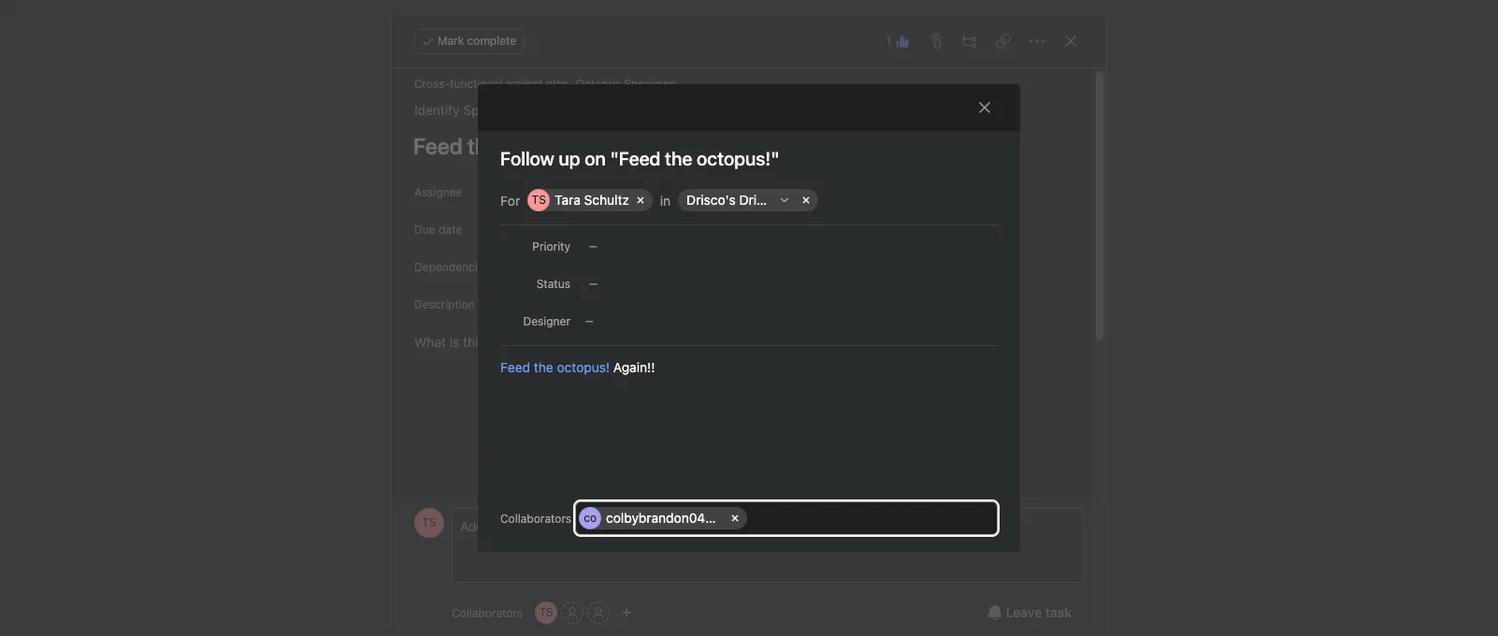 Task type: vqa. For each thing, say whether or not it's contained in the screenshot.
MARK COMPLETE 'checkbox' in the left of the page
no



Task type: locate. For each thing, give the bounding box(es) containing it.
2 — button from the top
[[578, 267, 690, 300]]

1 vertical spatial —
[[589, 278, 598, 289]]

identify species main content
[[394, 68, 1070, 636]]

None text field
[[754, 507, 768, 529]]

assignee
[[414, 185, 462, 199]]

— button
[[578, 229, 690, 263], [578, 267, 690, 300]]

—
[[589, 240, 598, 252], [589, 278, 598, 289], [586, 315, 594, 326]]

— right status
[[589, 278, 598, 289]]

Task Name text field
[[401, 124, 1070, 167]]

collaborators inside feed the octopus! dialog
[[452, 606, 523, 620]]

1 button
[[881, 28, 916, 54]]

drisco's drinks
[[687, 192, 778, 208]]

2 vertical spatial —
[[586, 315, 594, 326]]

0 vertical spatial —
[[589, 240, 598, 252]]

1 — button from the top
[[578, 229, 690, 263]]

task
[[1046, 604, 1072, 620]]

ts
[[532, 193, 546, 207], [422, 515, 436, 529], [539, 605, 554, 619]]

1 vertical spatial collaborators
[[452, 606, 523, 620]]

1 vertical spatial ts button
[[535, 601, 558, 624]]

ts button
[[414, 508, 444, 538], [535, 601, 558, 624]]

section image
[[779, 195, 791, 206]]

colbybrandon04@gmail.com row
[[579, 507, 994, 534]]

mark complete button
[[414, 28, 525, 54]]

plan
[[546, 77, 568, 91]]

0 vertical spatial — button
[[578, 229, 690, 263]]

due date
[[414, 223, 462, 237]]

— button up — dropdown button
[[578, 267, 690, 300]]

status
[[537, 277, 571, 291]]

— right the priority on the left top of page
[[589, 240, 598, 252]]

1 horizontal spatial ts button
[[535, 601, 558, 624]]

— inside dropdown button
[[586, 315, 594, 326]]

none text field inside colbybrandon04@gmail.com row
[[754, 507, 768, 529]]

1 vertical spatial — button
[[578, 267, 690, 300]]

close this dialog image
[[977, 100, 992, 115]]

— button down "schultz"
[[578, 229, 690, 263]]

— for designer
[[586, 315, 594, 326]]

tara schultz
[[555, 192, 629, 208]]

species
[[463, 102, 511, 118]]

collaborators
[[500, 511, 572, 525], [452, 606, 523, 620]]

again!!
[[614, 359, 655, 375]]

feed the octopus! dialog
[[392, 15, 1107, 636]]

leave task button
[[975, 596, 1084, 630]]

the
[[534, 359, 553, 375]]

— button for priority
[[578, 229, 690, 263]]

— right designer
[[586, 315, 594, 326]]

2 vertical spatial ts
[[539, 605, 554, 619]]

cross-
[[414, 77, 450, 91]]

0 vertical spatial ts
[[532, 193, 546, 207]]

1
[[886, 34, 891, 48]]

0 vertical spatial ts button
[[414, 508, 444, 538]]

cross-functional project plan octopus specimen
[[414, 77, 676, 91]]

— button
[[578, 304, 690, 338]]

octopus!
[[557, 359, 610, 375]]

copy task link image
[[996, 34, 1011, 49]]

— button for status
[[578, 267, 690, 300]]



Task type: describe. For each thing, give the bounding box(es) containing it.
identify species
[[414, 102, 511, 118]]

identify species link
[[414, 100, 511, 121]]

in
[[660, 192, 671, 208]]

add or remove collaborators image
[[621, 607, 632, 618]]

collapse task pane image
[[1064, 34, 1078, 49]]

priority
[[533, 239, 571, 253]]

— for status
[[589, 278, 598, 289]]

for
[[500, 192, 520, 208]]

leave
[[1006, 604, 1042, 620]]

due
[[414, 223, 435, 237]]

description
[[414, 297, 475, 311]]

— for priority
[[589, 240, 598, 252]]

schultz
[[584, 192, 629, 208]]

remove assignee image
[[667, 186, 678, 197]]

clear due date image
[[716, 224, 728, 235]]

Task name text field
[[478, 146, 1020, 172]]

mark complete
[[438, 34, 516, 48]]

feed the octopus! again!!
[[500, 359, 655, 375]]

drinks
[[740, 192, 778, 208]]

drisco's
[[687, 192, 736, 208]]

octopus
[[576, 77, 621, 91]]

date
[[439, 223, 462, 237]]

colbybrandon04@gmail.com
[[606, 510, 779, 526]]

octopus specimen link
[[576, 77, 676, 91]]

1 vertical spatial ts
[[422, 515, 436, 529]]

add subtask image
[[963, 34, 977, 49]]

project
[[506, 77, 543, 91]]

leave task
[[1006, 604, 1072, 620]]

dependencies
[[414, 260, 490, 274]]

specimen
[[624, 77, 676, 91]]

cross-functional project plan link
[[414, 77, 568, 91]]

colbybrandon04@gmail.com cell
[[579, 507, 779, 529]]

functional
[[450, 77, 502, 91]]

identify
[[414, 102, 460, 118]]

complete
[[467, 34, 516, 48]]

tara
[[555, 192, 581, 208]]

designer
[[523, 314, 571, 328]]

0 horizontal spatial ts button
[[414, 508, 444, 538]]

feed the octopus! link
[[500, 359, 610, 375]]

mark
[[438, 34, 464, 48]]

co
[[584, 511, 597, 525]]

feed
[[500, 359, 530, 375]]

0 vertical spatial collaborators
[[500, 511, 572, 525]]



